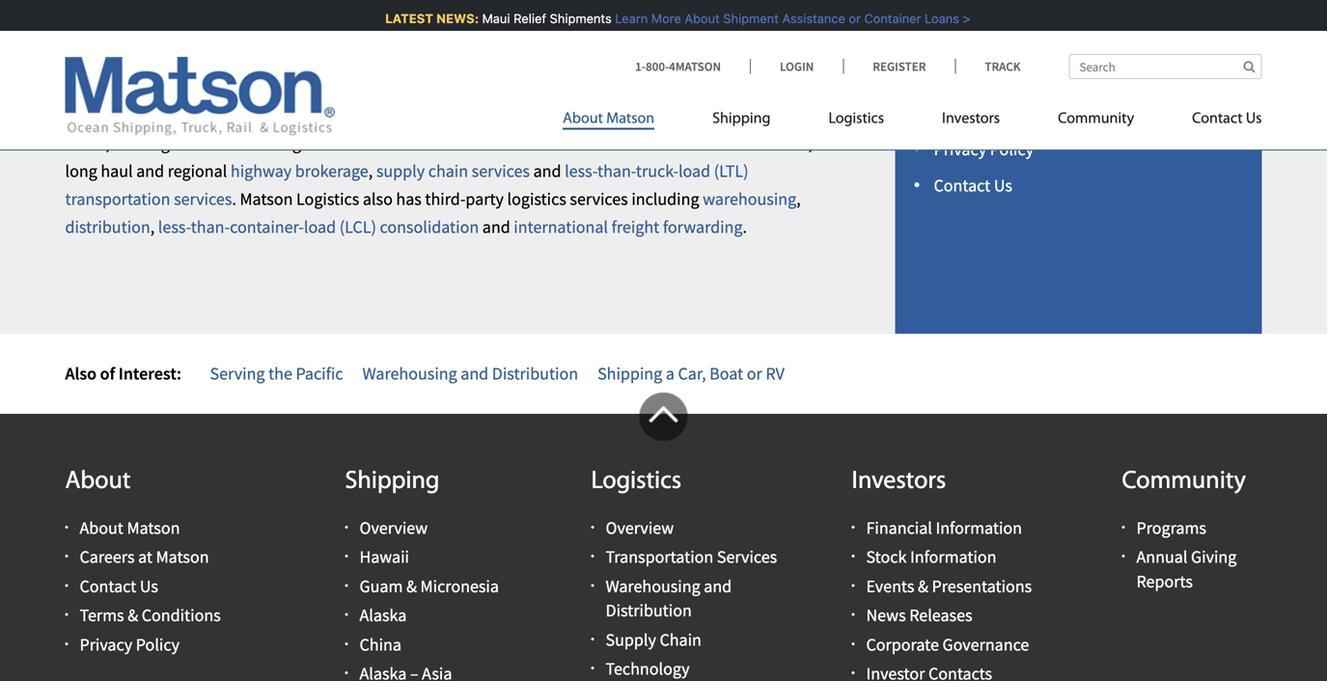Task type: vqa. For each thing, say whether or not it's contained in the screenshot.
Contact Us link
yes



Task type: locate. For each thing, give the bounding box(es) containing it.
contact us link down privacy policy
[[934, 175, 1013, 197]]

2 vertical spatial contact us link
[[80, 576, 158, 598]]

matson down logo on the right
[[934, 65, 987, 87]]

warehousing
[[703, 188, 797, 210]]

at
[[138, 547, 153, 568]]

&
[[982, 102, 993, 124], [406, 576, 417, 598], [918, 576, 929, 598], [128, 605, 138, 627]]

privacy down terms & conditions
[[934, 138, 987, 160]]

transportation
[[677, 105, 782, 127], [65, 188, 170, 210]]

2 vertical spatial shipping
[[345, 470, 440, 495]]

0 vertical spatial contact us
[[1193, 112, 1262, 127]]

register link
[[843, 58, 955, 74]]

terms & conditions link down matson vintage art
[[934, 102, 1075, 124]]

terms up privacy policy
[[934, 102, 979, 124]]

overview up transportation
[[606, 518, 674, 539]]

2 horizontal spatial logistics
[[829, 112, 885, 127]]

us down at
[[140, 576, 158, 598]]

terms down the careers
[[80, 605, 124, 627]]

contact us link
[[1164, 102, 1262, 141], [934, 175, 1013, 197], [80, 576, 158, 598]]

transportation
[[606, 547, 714, 568]]

less- up logistics
[[565, 160, 598, 182]]

4matson
[[669, 58, 721, 74]]

and inside , long haul and regional
[[136, 160, 164, 182]]

party
[[466, 188, 504, 210]]

privacy down the careers
[[80, 634, 132, 656]]

warehousing link
[[703, 188, 797, 210]]

load left (lcl)
[[304, 216, 336, 238]]

0 vertical spatial terms & conditions link
[[934, 102, 1075, 124]]

investors up "financial"
[[852, 470, 946, 495]]

about matson link up careers at matson link
[[80, 518, 180, 539]]

transportation inside , established in 1987, extends the company's transportation network reach, offering customers throughout north america
[[677, 105, 782, 127]]

0 horizontal spatial terms
[[80, 605, 124, 627]]

1 overview from the left
[[360, 518, 428, 539]]

0 vertical spatial privacy policy link
[[934, 138, 1034, 160]]

contact inside about matson careers at matson contact us terms & conditions privacy policy
[[80, 576, 136, 598]]

1 horizontal spatial load
[[679, 160, 711, 182]]

0 horizontal spatial overview
[[360, 518, 428, 539]]

terms & conditions link for contact us
[[80, 605, 221, 627]]

about for about
[[65, 470, 131, 495]]

overview up hawaii
[[360, 518, 428, 539]]

about inside about matson careers at matson contact us terms & conditions privacy policy
[[80, 518, 123, 539]]

0 vertical spatial terms
[[934, 102, 979, 124]]

logistics down backtop image
[[591, 470, 682, 495]]

customers
[[173, 133, 249, 154]]

shipping up hawaii
[[345, 470, 440, 495]]

extends
[[508, 105, 565, 127]]

1 vertical spatial load
[[304, 216, 336, 238]]

0 vertical spatial or
[[845, 11, 857, 26]]

1 horizontal spatial privacy
[[934, 138, 987, 160]]

load inside . matson logistics also has third-party logistics services including warehousing , distribution , less-than-container-load (lcl) consolidation and international freight forwarding .
[[304, 216, 336, 238]]

. down highway on the left
[[232, 188, 236, 210]]

contact down search search field
[[1193, 112, 1243, 127]]

about matson link for careers at matson link
[[80, 518, 180, 539]]

logistics down brokerage
[[296, 188, 359, 210]]

0 horizontal spatial policy
[[136, 634, 180, 656]]

1 horizontal spatial warehousing
[[606, 576, 701, 598]]

community
[[1058, 112, 1135, 127], [1122, 470, 1246, 495]]

1 vertical spatial about matson link
[[80, 518, 180, 539]]

careers at matson link
[[80, 547, 209, 568]]

or left rv on the bottom of page
[[747, 363, 763, 385]]

0 horizontal spatial services
[[174, 188, 232, 210]]

shipping
[[713, 112, 771, 127], [598, 363, 663, 385], [345, 470, 440, 495]]

logistics inside top menu navigation
[[829, 112, 885, 127]]

1 vertical spatial information
[[911, 547, 997, 568]]

& down careers at matson link
[[128, 605, 138, 627]]

the inside , established in 1987, extends the company's transportation network reach, offering customers throughout north america
[[568, 105, 592, 127]]

policy inside section
[[990, 138, 1034, 160]]

overview link up hawaii
[[360, 518, 428, 539]]

matson up container-
[[240, 188, 293, 210]]

less-
[[565, 160, 598, 182], [158, 216, 191, 238]]

technology
[[606, 659, 690, 680]]

1987,
[[466, 105, 505, 127]]

& inside section
[[982, 102, 993, 124]]

services
[[472, 160, 530, 182], [174, 188, 232, 210], [570, 188, 628, 210]]

us down privacy policy
[[994, 175, 1013, 197]]

0 horizontal spatial distribution
[[492, 363, 578, 385]]

conditions down vintage
[[996, 102, 1075, 124]]

contact down the careers
[[80, 576, 136, 598]]

0 vertical spatial contact
[[1193, 112, 1243, 127]]

throughout
[[252, 133, 335, 154]]

shipment
[[719, 11, 775, 26]]

warehousing inside overview transportation services warehousing and distribution supply chain technology
[[606, 576, 701, 598]]

terms inside section
[[934, 102, 979, 124]]

2 vertical spatial us
[[140, 576, 158, 598]]

& inside the overview hawaii guam & micronesia alaska china
[[406, 576, 417, 598]]

1 overview link from the left
[[360, 518, 428, 539]]

hawaii
[[360, 547, 409, 568]]

domestic
[[447, 133, 514, 154]]

about matson link down ).
[[563, 102, 684, 141]]

section
[[871, 0, 1287, 334]]

1 horizontal spatial overview
[[606, 518, 674, 539]]

None search field
[[1069, 54, 1262, 79]]

transportation down the haul
[[65, 188, 170, 210]]

& up privacy policy
[[982, 102, 993, 124]]

in
[[448, 105, 462, 127]]

overview inside the overview hawaii guam & micronesia alaska china
[[360, 518, 428, 539]]

2 overview from the left
[[606, 518, 674, 539]]

800-
[[646, 58, 669, 74]]

shipping up intermodal
[[713, 112, 771, 127]]

domestic link
[[447, 133, 514, 154]]

& up "news releases" "link"
[[918, 576, 929, 598]]

1 vertical spatial conditions
[[142, 605, 221, 627]]

contact down privacy policy
[[934, 175, 991, 197]]

distribution link
[[65, 216, 150, 238]]

1 horizontal spatial us
[[994, 175, 1013, 197]]

1 vertical spatial us
[[994, 175, 1013, 197]]

matson up at
[[127, 518, 180, 539]]

1 vertical spatial contact us link
[[934, 175, 1013, 197]]

1 horizontal spatial distribution
[[606, 600, 692, 622]]

0 vertical spatial less-
[[565, 160, 598, 182]]

1 horizontal spatial about matson link
[[563, 102, 684, 141]]

top menu navigation
[[563, 102, 1262, 141]]

international down the about matson at top left
[[549, 133, 644, 154]]

shipments
[[546, 11, 608, 26]]

1 vertical spatial distribution
[[606, 600, 692, 622]]

services down the regional in the left of the page
[[174, 188, 232, 210]]

1 vertical spatial or
[[747, 363, 763, 385]]

community down art
[[1058, 112, 1135, 127]]

warehousing down transportation
[[606, 576, 701, 598]]

about for about matson
[[563, 112, 603, 127]]

0 vertical spatial us
[[1246, 112, 1262, 127]]

the left "pacific" on the left bottom of the page
[[269, 363, 292, 385]]

1 vertical spatial shipping
[[598, 363, 663, 385]]

0 horizontal spatial warehousing
[[363, 363, 457, 385]]

chain
[[428, 160, 468, 182]]

, down the network
[[809, 133, 813, 154]]

intermodal
[[674, 133, 754, 154]]

international down logistics
[[514, 216, 608, 238]]

0 vertical spatial about matson link
[[563, 102, 684, 141]]

contact us link for community link at top
[[1164, 102, 1262, 141]]

store
[[973, 29, 1012, 51]]

about
[[681, 11, 716, 26], [563, 112, 603, 127], [65, 470, 131, 495], [80, 518, 123, 539]]

2 horizontal spatial services
[[570, 188, 628, 210]]

1 horizontal spatial shipping
[[598, 363, 663, 385]]

than- down the regional in the left of the page
[[191, 216, 230, 238]]

overview link for shipping
[[360, 518, 428, 539]]

terms & conditions
[[934, 102, 1075, 124]]

section containing logo store
[[871, 0, 1287, 334]]

0 horizontal spatial warehousing and distribution link
[[363, 363, 578, 385]]

matson right at
[[156, 547, 209, 568]]

reach,
[[65, 133, 110, 154]]

Search search field
[[1069, 54, 1262, 79]]

1 horizontal spatial contact us link
[[934, 175, 1013, 197]]

information up events & presentations link
[[911, 547, 997, 568]]

1 horizontal spatial than-
[[598, 160, 636, 182]]

overview link up transportation
[[606, 518, 674, 539]]

less- down the regional in the left of the page
[[158, 216, 191, 238]]

privacy policy link
[[934, 138, 1034, 160], [80, 634, 180, 656]]

logistics
[[829, 112, 885, 127], [296, 188, 359, 210], [591, 470, 682, 495]]

warehousing and distribution
[[363, 363, 578, 385]]

2 horizontal spatial us
[[1246, 112, 1262, 127]]

0 vertical spatial policy
[[990, 138, 1034, 160]]

0 horizontal spatial or
[[747, 363, 763, 385]]

matson logistics, inc. link
[[200, 105, 354, 127]]

consolidation
[[380, 216, 479, 238]]

1 horizontal spatial terms & conditions link
[[934, 102, 1075, 124]]

search image
[[1244, 60, 1256, 73]]

us down search icon
[[1246, 112, 1262, 127]]

conditions down at
[[142, 605, 221, 627]]

overview
[[360, 518, 428, 539], [606, 518, 674, 539]]

0 horizontal spatial overview link
[[360, 518, 428, 539]]

>
[[959, 11, 967, 26]]

than- down domestic and international rail intermodal service
[[598, 160, 636, 182]]

0 vertical spatial logistics
[[829, 112, 885, 127]]

0 horizontal spatial contact
[[80, 576, 136, 598]]

1 horizontal spatial transportation
[[677, 105, 782, 127]]

contact us down privacy policy
[[934, 175, 1013, 197]]

0 horizontal spatial us
[[140, 576, 158, 598]]

0 vertical spatial than-
[[598, 160, 636, 182]]

logistics down the register link
[[829, 112, 885, 127]]

. down the warehousing link
[[743, 216, 747, 238]]

policy down at
[[136, 634, 180, 656]]

serving the pacific
[[210, 363, 343, 385]]

load inside less-than-truck-load (ltl) transportation services
[[679, 160, 711, 182]]

1 horizontal spatial the
[[568, 105, 592, 127]]

1 vertical spatial international
[[514, 216, 608, 238]]

terms & conditions link down at
[[80, 605, 221, 627]]

1 vertical spatial privacy policy link
[[80, 634, 180, 656]]

terms inside about matson careers at matson contact us terms & conditions privacy policy
[[80, 605, 124, 627]]

information up stock information link
[[936, 518, 1023, 539]]

conditions inside about matson careers at matson contact us terms & conditions privacy policy
[[142, 605, 221, 627]]

services up party
[[472, 160, 530, 182]]

0 horizontal spatial transportation
[[65, 188, 170, 210]]

policy inside about matson careers at matson contact us terms & conditions privacy policy
[[136, 634, 180, 656]]

matson
[[934, 65, 987, 87], [65, 105, 118, 127], [200, 105, 253, 127], [607, 112, 655, 127], [240, 188, 293, 210], [127, 518, 180, 539], [156, 547, 209, 568]]

the right extends
[[568, 105, 592, 127]]

international rail intermodal service link
[[549, 133, 809, 154]]

contact us link down search icon
[[1164, 102, 1262, 141]]

about matson link
[[563, 102, 684, 141], [80, 518, 180, 539]]

contact us
[[1193, 112, 1262, 127], [934, 175, 1013, 197]]

1 horizontal spatial .
[[743, 216, 747, 238]]

0 vertical spatial shipping
[[713, 112, 771, 127]]

0 horizontal spatial less-
[[158, 216, 191, 238]]

privacy policy link down careers at matson link
[[80, 634, 180, 656]]

matson subsidiary matson logistics, inc.
[[65, 105, 354, 127]]

overview for transportation
[[606, 518, 674, 539]]

2 vertical spatial contact
[[80, 576, 136, 598]]

1 vertical spatial terms
[[80, 605, 124, 627]]

more
[[647, 11, 677, 26]]

brokerage
[[295, 160, 369, 182]]

about for about matson careers at matson contact us terms & conditions privacy policy
[[80, 518, 123, 539]]

1 vertical spatial than-
[[191, 216, 230, 238]]

0 horizontal spatial .
[[232, 188, 236, 210]]

contact us down search icon
[[1193, 112, 1262, 127]]

contact
[[1193, 112, 1243, 127], [934, 175, 991, 197], [80, 576, 136, 598]]

us
[[1246, 112, 1262, 127], [994, 175, 1013, 197], [140, 576, 158, 598]]

1-
[[635, 58, 646, 74]]

and
[[518, 133, 546, 154], [136, 160, 164, 182], [534, 160, 561, 182], [483, 216, 510, 238], [461, 363, 489, 385], [704, 576, 732, 598]]

logo store
[[934, 29, 1012, 51]]

overview transportation services warehousing and distribution supply chain technology
[[606, 518, 777, 680]]

less- inside less-than-truck-load (ltl) transportation services
[[565, 160, 598, 182]]

policy down terms & conditions
[[990, 138, 1034, 160]]

0 vertical spatial the
[[568, 105, 592, 127]]

& right guam in the bottom of the page
[[406, 576, 417, 598]]

matson up "customers"
[[200, 105, 253, 127]]

events
[[867, 576, 915, 598]]

than- inside . matson logistics also has third-party logistics services including warehousing , distribution , less-than-container-load (lcl) consolidation and international freight forwarding .
[[191, 216, 230, 238]]

or
[[845, 11, 857, 26], [747, 363, 763, 385]]

giving
[[1192, 547, 1237, 568]]

2 horizontal spatial shipping
[[713, 112, 771, 127]]

track
[[985, 58, 1021, 74]]

investors up privacy policy
[[942, 112, 1000, 127]]

2 vertical spatial logistics
[[591, 470, 682, 495]]

load down international rail intermodal service link
[[679, 160, 711, 182]]

overview inside overview transportation services warehousing and distribution supply chain technology
[[606, 518, 674, 539]]

north
[[339, 133, 381, 154]]

1 vertical spatial warehousing and distribution link
[[606, 576, 732, 622]]

terms
[[934, 102, 979, 124], [80, 605, 124, 627]]

0 vertical spatial transportation
[[677, 105, 782, 127]]

programs annual giving reports
[[1137, 518, 1237, 593]]

about inside top menu navigation
[[563, 112, 603, 127]]

warehousing right "pacific" on the left bottom of the page
[[363, 363, 457, 385]]

community up programs link on the bottom of page
[[1122, 470, 1246, 495]]

& inside "financial information stock information events & presentations news releases corporate governance"
[[918, 576, 929, 598]]

us inside top menu navigation
[[1246, 112, 1262, 127]]

long
[[65, 160, 97, 182]]

, up north
[[354, 105, 358, 127]]

services up international freight forwarding link
[[570, 188, 628, 210]]

1 horizontal spatial policy
[[990, 138, 1034, 160]]

1 horizontal spatial privacy policy link
[[934, 138, 1034, 160]]

0 horizontal spatial terms & conditions link
[[80, 605, 221, 627]]

0 horizontal spatial load
[[304, 216, 336, 238]]

1 horizontal spatial terms
[[934, 102, 979, 124]]

0 vertical spatial load
[[679, 160, 711, 182]]

2 overview link from the left
[[606, 518, 674, 539]]

news:
[[432, 11, 475, 26]]

footer
[[0, 393, 1328, 682]]

0 horizontal spatial privacy
[[80, 634, 132, 656]]

1 vertical spatial terms & conditions link
[[80, 605, 221, 627]]

0 horizontal spatial than-
[[191, 216, 230, 238]]

0 horizontal spatial about matson link
[[80, 518, 180, 539]]

international inside . matson logistics also has third-party logistics services including warehousing , distribution , less-than-container-load (lcl) consolidation and international freight forwarding .
[[514, 216, 608, 238]]

regional
[[168, 160, 227, 182]]

serving
[[210, 363, 265, 385]]

1 vertical spatial policy
[[136, 634, 180, 656]]

distribution inside overview transportation services warehousing and distribution supply chain technology
[[606, 600, 692, 622]]

contact us link down the careers
[[80, 576, 158, 598]]

forwarding
[[663, 216, 743, 238]]

1 horizontal spatial contact
[[934, 175, 991, 197]]

1 vertical spatial contact us
[[934, 175, 1013, 197]]

0 vertical spatial privacy
[[934, 138, 987, 160]]

contact us link for matson vintage art 'privacy policy' link
[[934, 175, 1013, 197]]

1 vertical spatial contact
[[934, 175, 991, 197]]

or left container
[[845, 11, 857, 26]]

shipping link
[[684, 102, 800, 141]]

1 vertical spatial the
[[269, 363, 292, 385]]

0 vertical spatial contact us link
[[1164, 102, 1262, 141]]

& inside about matson careers at matson contact us terms & conditions privacy policy
[[128, 605, 138, 627]]

1 vertical spatial less-
[[158, 216, 191, 238]]

1 horizontal spatial contact us
[[1193, 112, 1262, 127]]

0 horizontal spatial shipping
[[345, 470, 440, 495]]

chain
[[660, 629, 702, 651]]

).
[[625, 58, 634, 79]]

, established in 1987, extends the company's transportation network reach, offering customers throughout north america
[[65, 105, 846, 154]]

1 vertical spatial privacy
[[80, 634, 132, 656]]

assistance
[[778, 11, 842, 26]]

privacy
[[934, 138, 987, 160], [80, 634, 132, 656]]

transportation up intermodal
[[677, 105, 782, 127]]

warehousing
[[363, 363, 457, 385], [606, 576, 701, 598]]

terms & conditions link
[[934, 102, 1075, 124], [80, 605, 221, 627]]

shipping left a
[[598, 363, 663, 385]]

china
[[360, 634, 402, 656]]

matson up domestic and international rail intermodal service
[[607, 112, 655, 127]]

0 vertical spatial community
[[1058, 112, 1135, 127]]

privacy policy link down terms & conditions
[[934, 138, 1034, 160]]



Task type: describe. For each thing, give the bounding box(es) containing it.
releases
[[910, 605, 973, 627]]

latest news: maui relief shipments learn more about shipment assistance or container loans >
[[381, 11, 967, 26]]

contact inside top menu navigation
[[1193, 112, 1243, 127]]

logo
[[934, 29, 970, 51]]

less-than-truck-load (ltl) transportation services
[[65, 160, 749, 210]]

1-800-4matson
[[635, 58, 721, 74]]

shipping a car, boat or rv
[[598, 363, 785, 385]]

0 vertical spatial warehousing
[[363, 363, 457, 385]]

matson inside . matson logistics also has third-party logistics services including warehousing , distribution , less-than-container-load (lcl) consolidation and international freight forwarding .
[[240, 188, 293, 210]]

less-than-truck-load (ltl) transportation services link
[[65, 160, 749, 210]]

inc.
[[328, 105, 354, 127]]

car,
[[678, 363, 706, 385]]

, up also on the left top
[[369, 160, 373, 182]]

investors inside top menu navigation
[[942, 112, 1000, 127]]

freight
[[612, 216, 660, 238]]

a
[[666, 363, 675, 385]]

0 vertical spatial distribution
[[492, 363, 578, 385]]

1 horizontal spatial or
[[845, 11, 857, 26]]

company's
[[595, 105, 673, 127]]

services inside less-than-truck-load (ltl) transportation services
[[174, 188, 232, 210]]

less-than-container-load (lcl) consolidation link
[[158, 216, 479, 238]]

and inside overview transportation services warehousing and distribution supply chain technology
[[704, 576, 732, 598]]

1 horizontal spatial warehousing and distribution link
[[606, 576, 732, 622]]

than- inside less-than-truck-load (ltl) transportation services
[[598, 160, 636, 182]]

0 vertical spatial warehousing and distribution link
[[363, 363, 578, 385]]

truck-
[[636, 160, 679, 182]]

1 horizontal spatial services
[[472, 160, 530, 182]]

contact us inside section
[[934, 175, 1013, 197]]

corporate
[[867, 634, 939, 656]]

logistics
[[507, 188, 567, 210]]

1 vertical spatial .
[[743, 216, 747, 238]]

, down offering
[[150, 216, 155, 238]]

1 vertical spatial investors
[[852, 470, 946, 495]]

privacy inside section
[[934, 138, 987, 160]]

1 horizontal spatial logistics
[[591, 470, 682, 495]]

1-800-4matson link
[[635, 58, 750, 74]]

learn more about shipment assistance or container loans > link
[[611, 11, 967, 26]]

corporate governance link
[[867, 634, 1030, 656]]

shipping a car, boat or rv link
[[598, 363, 785, 385]]

matson inside section
[[934, 65, 987, 87]]

transportation services link
[[606, 547, 777, 568]]

america
[[384, 133, 444, 154]]

privacy policy
[[934, 138, 1034, 160]]

services inside . matson logistics also has third-party logistics services including warehousing , distribution , less-than-container-load (lcl) consolidation and international freight forwarding .
[[570, 188, 628, 210]]

maui
[[478, 11, 506, 26]]

login
[[780, 58, 814, 74]]

china link
[[360, 634, 402, 656]]

0 vertical spatial international
[[549, 133, 644, 154]]

footer containing about
[[0, 393, 1328, 682]]

track link
[[955, 58, 1021, 74]]

relief
[[510, 11, 542, 26]]

matson inside top menu navigation
[[607, 112, 655, 127]]

serving the pacific link
[[210, 363, 343, 385]]

micronesia
[[421, 576, 499, 598]]

including
[[632, 188, 700, 210]]

art
[[1048, 65, 1070, 87]]

transportation inside less-than-truck-load (ltl) transportation services
[[65, 188, 170, 210]]

, inside , long haul and regional
[[809, 133, 813, 154]]

blue matson logo with ocean, shipping, truck, rail and logistics written beneath it. image
[[65, 57, 336, 136]]

, long haul and regional
[[65, 133, 813, 182]]

matson vintage art link
[[934, 65, 1070, 87]]

stock
[[867, 547, 907, 568]]

investors link
[[913, 102, 1029, 141]]

matson vintage art
[[934, 65, 1070, 87]]

privacy inside about matson careers at matson contact us terms & conditions privacy policy
[[80, 634, 132, 656]]

interest:
[[119, 363, 181, 385]]

presentations
[[932, 576, 1032, 598]]

rv
[[766, 363, 785, 385]]

financial information link
[[867, 518, 1023, 539]]

logistics inside . matson logistics also has third-party logistics services including warehousing , distribution , less-than-container-load (lcl) consolidation and international freight forwarding .
[[296, 188, 359, 210]]

technology link
[[606, 659, 690, 680]]

highway brokerage link
[[231, 160, 369, 182]]

shipping inside top menu navigation
[[713, 112, 771, 127]]

highway
[[231, 160, 292, 182]]

rail
[[647, 133, 670, 154]]

reports
[[1137, 571, 1193, 593]]

highway brokerage , supply chain services and
[[231, 160, 565, 182]]

contact us inside top menu navigation
[[1193, 112, 1262, 127]]

and inside . matson logistics also has third-party logistics services including warehousing , distribution , less-than-container-load (lcl) consolidation and international freight forwarding .
[[483, 216, 510, 238]]

(ltl)
[[714, 160, 749, 182]]

alaska
[[360, 605, 407, 627]]

governance
[[943, 634, 1030, 656]]

0 vertical spatial .
[[232, 188, 236, 210]]

terms & conditions link for matson vintage art
[[934, 102, 1075, 124]]

haul
[[101, 160, 133, 182]]

financial
[[867, 518, 933, 539]]

0 vertical spatial conditions
[[996, 102, 1075, 124]]

0 horizontal spatial the
[[269, 363, 292, 385]]

community link
[[1029, 102, 1164, 141]]

alaska link
[[360, 605, 407, 627]]

has
[[396, 188, 422, 210]]

1 vertical spatial community
[[1122, 470, 1246, 495]]

hawaii link
[[360, 547, 409, 568]]

boat
[[710, 363, 744, 385]]

register
[[873, 58, 926, 74]]

0 vertical spatial information
[[936, 518, 1023, 539]]

international freight forwarding link
[[514, 216, 743, 238]]

learn
[[611, 11, 644, 26]]

, down service
[[797, 188, 801, 210]]

service
[[758, 133, 809, 154]]

container-
[[230, 216, 304, 238]]

financial information stock information events & presentations news releases corporate governance
[[867, 518, 1032, 656]]

guam
[[360, 576, 403, 598]]

overview for hawaii
[[360, 518, 428, 539]]

privacy policy link for contact us
[[80, 634, 180, 656]]

shipping inside footer
[[345, 470, 440, 495]]

also
[[65, 363, 97, 385]]

latest
[[381, 11, 429, 26]]

. matson logistics also has third-party logistics services including warehousing , distribution , less-than-container-load (lcl) consolidation and international freight forwarding .
[[65, 188, 801, 238]]

privacy policy link for matson vintage art
[[934, 138, 1034, 160]]

container
[[861, 11, 917, 26]]

about matson link for "shipping" link
[[563, 102, 684, 141]]

us inside about matson careers at matson contact us terms & conditions privacy policy
[[140, 576, 158, 598]]

established
[[362, 105, 445, 127]]

events & presentations link
[[867, 576, 1032, 598]]

overview link for logistics
[[606, 518, 674, 539]]

overview hawaii guam & micronesia alaska china
[[360, 518, 499, 656]]

supply
[[606, 629, 656, 651]]

guam & micronesia link
[[360, 576, 499, 598]]

, inside , established in 1987, extends the company's transportation network reach, offering customers throughout north america
[[354, 105, 358, 127]]

subsidiary
[[122, 105, 197, 127]]

us inside section
[[994, 175, 1013, 197]]

logistics,
[[257, 105, 324, 127]]

community inside top menu navigation
[[1058, 112, 1135, 127]]

annual giving reports link
[[1137, 547, 1237, 593]]

matson up reach,
[[65, 105, 118, 127]]

less- inside . matson logistics also has third-party logistics services including warehousing , distribution , less-than-container-load (lcl) consolidation and international freight forwarding .
[[158, 216, 191, 238]]

backtop image
[[640, 393, 688, 441]]



